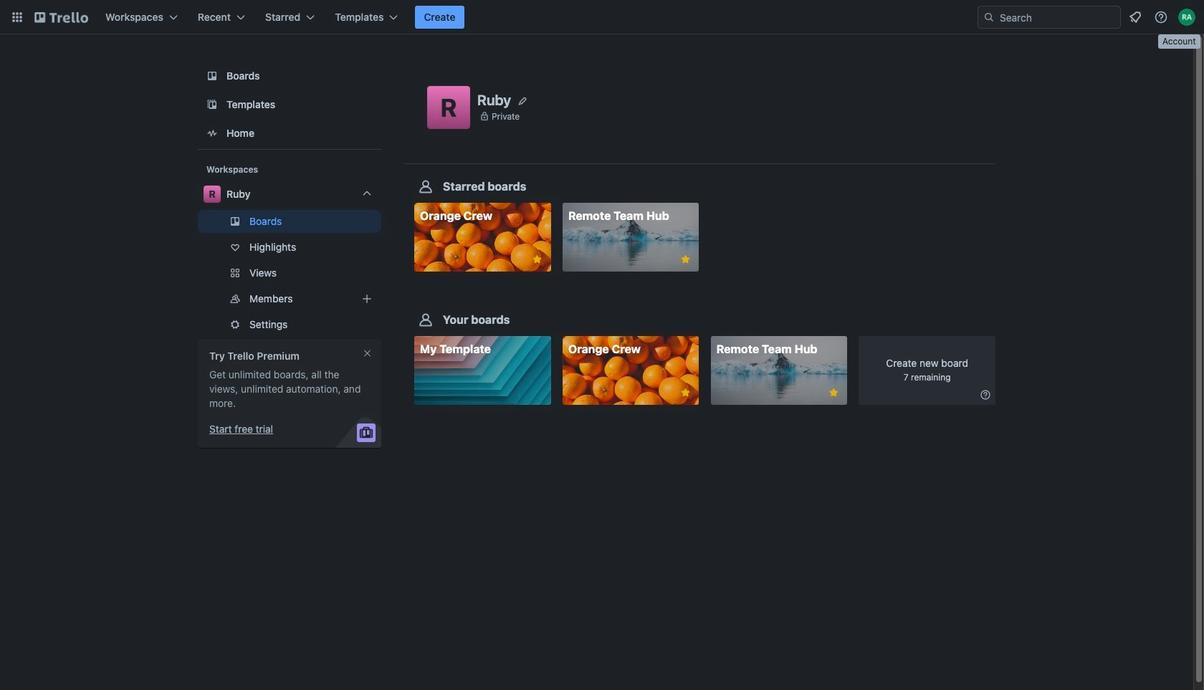 Task type: describe. For each thing, give the bounding box(es) containing it.
back to home image
[[34, 6, 88, 29]]

search image
[[984, 11, 995, 23]]

template board image
[[204, 96, 221, 113]]

home image
[[204, 125, 221, 142]]

add image
[[359, 290, 376, 308]]

click to unstar this board. it will be removed from your starred list. image
[[679, 253, 692, 266]]

1 vertical spatial click to unstar this board. it will be removed from your starred list. image
[[828, 387, 841, 400]]

Search field
[[995, 7, 1121, 27]]

0 notifications image
[[1127, 9, 1145, 26]]

ruby anderson (rubyanderson7) image
[[1179, 9, 1196, 26]]



Task type: vqa. For each thing, say whether or not it's contained in the screenshot.
Primary "ELEMENT"
yes



Task type: locate. For each thing, give the bounding box(es) containing it.
0 horizontal spatial click to unstar this board. it will be removed from your starred list. image
[[531, 253, 544, 266]]

0 vertical spatial click to unstar this board. it will be removed from your starred list. image
[[531, 253, 544, 266]]

1 horizontal spatial click to unstar this board. it will be removed from your starred list. image
[[828, 387, 841, 400]]

open information menu image
[[1155, 10, 1169, 24]]

click to unstar this board. it will be removed from your starred list. image
[[531, 253, 544, 266], [828, 387, 841, 400]]

primary element
[[0, 0, 1205, 34]]

sm image
[[979, 388, 993, 402]]

board image
[[204, 67, 221, 85]]

tooltip
[[1159, 34, 1201, 48]]



